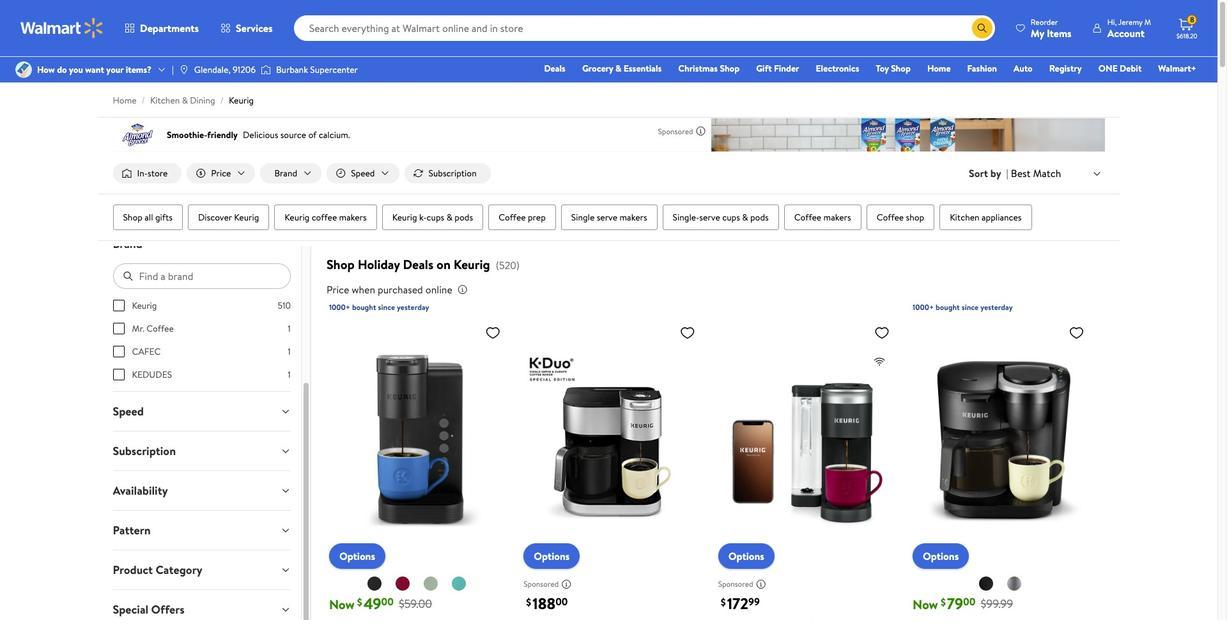 Task type: locate. For each thing, give the bounding box(es) containing it.
1 horizontal spatial since
[[962, 302, 979, 313]]

1 vertical spatial home
[[113, 94, 137, 107]]

speed down kedudes
[[113, 403, 144, 419]]

1 horizontal spatial deals
[[544, 62, 566, 75]]

2 options link from the left
[[524, 543, 580, 569]]

1 serve from the left
[[597, 211, 618, 224]]

pattern button
[[103, 511, 301, 550]]

 image left glendale,
[[179, 65, 189, 75]]

2 horizontal spatial 00
[[964, 595, 976, 609]]

1 for cafec
[[288, 345, 291, 358]]

toy shop link
[[870, 61, 917, 75]]

2 bought from the left
[[936, 302, 960, 313]]

1 vertical spatial price
[[327, 283, 349, 297]]

makers right coffee
[[339, 211, 367, 224]]

1 1 from the top
[[288, 322, 291, 335]]

makers
[[339, 211, 367, 224], [620, 211, 647, 224], [824, 211, 851, 224]]

now inside now $ 49 00 $59.00
[[329, 596, 355, 613]]

 image right '91206'
[[261, 63, 271, 76]]

3 makers from the left
[[824, 211, 851, 224]]

1 options link from the left
[[329, 543, 386, 569]]

$ left 172
[[721, 595, 726, 609]]

subscription tab
[[103, 432, 301, 471]]

coffee prep
[[499, 211, 546, 224]]

2 cups from the left
[[723, 211, 740, 224]]

1 horizontal spatial kitchen
[[950, 211, 980, 224]]

options for "keurig k-express essentials single serve k-cup pod coffee maker, black" image
[[339, 549, 375, 563]]

now inside now $ 79 00 $99.99
[[913, 596, 938, 613]]

0 vertical spatial deals
[[544, 62, 566, 75]]

price inside price dropdown button
[[211, 167, 231, 180]]

& left the "dining"
[[182, 94, 188, 107]]

$ left the 188
[[526, 595, 531, 609]]

2 / from the left
[[220, 94, 224, 107]]

0 vertical spatial brand button
[[260, 163, 322, 184]]

bought
[[352, 302, 376, 313], [936, 302, 960, 313]]

serve
[[597, 211, 618, 224], [700, 211, 720, 224]]

2 $ from the left
[[526, 595, 531, 609]]

deals left on
[[403, 256, 434, 273]]

brand button down discover
[[103, 224, 301, 263]]

home link down your
[[113, 94, 137, 107]]

coffee makers
[[795, 211, 851, 224]]

/ left 'keurig' link
[[220, 94, 224, 107]]

sort
[[969, 166, 988, 180]]

0 horizontal spatial subscription
[[113, 443, 176, 459]]

add to favorites list, keurig k-express essentials single serve k-cup pod coffee maker, black image
[[485, 325, 501, 341]]

kitchen left the "dining"
[[150, 94, 180, 107]]

brand
[[275, 167, 297, 180], [113, 236, 143, 252]]

options up the 79
[[923, 549, 959, 563]]

1 1000+ bought since yesterday from the left
[[329, 302, 429, 313]]

0 horizontal spatial deals
[[403, 256, 434, 273]]

4 options from the left
[[923, 549, 959, 563]]

0 vertical spatial 1
[[288, 322, 291, 335]]

sponsored up 172
[[718, 579, 754, 590]]

black image
[[367, 576, 382, 591], [979, 576, 994, 591]]

 image left how
[[15, 61, 32, 78]]

2 black image from the left
[[979, 576, 994, 591]]

2 makers from the left
[[620, 211, 647, 224]]

1 cups from the left
[[427, 211, 444, 224]]

bought for 49
[[352, 302, 376, 313]]

1 00 from the left
[[381, 595, 394, 609]]

pods for single-serve cups & pods
[[750, 211, 769, 224]]

2 1000+ from the left
[[913, 302, 934, 313]]

sort and filter section element
[[97, 153, 1120, 194]]

1 yesterday from the left
[[397, 302, 429, 313]]

2 now from the left
[[913, 596, 938, 613]]

1 for mr. coffee
[[288, 322, 291, 335]]

$ 188 00
[[526, 592, 568, 614]]

3 00 from the left
[[964, 595, 976, 609]]

1 vertical spatial brand
[[113, 236, 143, 252]]

1 horizontal spatial cups
[[723, 211, 740, 224]]

finder
[[774, 62, 799, 75]]

now
[[329, 596, 355, 613], [913, 596, 938, 613]]

2 00 from the left
[[556, 595, 568, 609]]

now left the 79
[[913, 596, 938, 613]]

options link for "keurig k-express essentials single serve k-cup pod coffee maker, black" image
[[329, 543, 386, 569]]

1 horizontal spatial 1000+
[[913, 302, 934, 313]]

grocery & essentials
[[582, 62, 662, 75]]

shop left all
[[123, 211, 143, 224]]

yesterday for 49
[[397, 302, 429, 313]]

options for keurig k-supreme smart coffee maker, multistream technology, brews 6-12oz cup sizes, black image
[[729, 549, 765, 563]]

options up the 49
[[339, 549, 375, 563]]

1 horizontal spatial bought
[[936, 302, 960, 313]]

coffee
[[312, 211, 337, 224]]

deals left grocery in the left of the page
[[544, 62, 566, 75]]

& for keurig k-cups & pods
[[447, 211, 453, 224]]

speed inside 'tab'
[[113, 403, 144, 419]]

price left when
[[327, 283, 349, 297]]

00 left $59.00
[[381, 595, 394, 609]]

keurig coffee makers link
[[274, 205, 377, 230]]

sponsored up the 188
[[524, 579, 559, 590]]

auto
[[1014, 62, 1033, 75]]

subscription inside button
[[429, 167, 477, 180]]

home link left fashion on the top of the page
[[922, 61, 957, 75]]

pods
[[455, 211, 473, 224], [750, 211, 769, 224]]

keurig® k-duo special edition single serve k-cup pod & carafe coffee maker, silver image
[[524, 320, 700, 559]]

0 horizontal spatial now
[[329, 596, 355, 613]]

makers right single
[[620, 211, 647, 224]]

2 pods from the left
[[750, 211, 769, 224]]

1 horizontal spatial |
[[1007, 166, 1009, 180]]

Find a brand search field
[[113, 263, 291, 289]]

cups right single-
[[723, 211, 740, 224]]

$
[[357, 595, 362, 609], [526, 595, 531, 609], [721, 595, 726, 609], [941, 595, 946, 609]]

prep
[[528, 211, 546, 224]]

want
[[85, 63, 104, 76]]

0 vertical spatial kitchen
[[150, 94, 180, 107]]

1 1000+ from the left
[[329, 302, 350, 313]]

2 horizontal spatial sponsored
[[718, 579, 754, 590]]

00 left $99.99
[[964, 595, 976, 609]]

$ left the 49
[[357, 595, 362, 609]]

00 inside now $ 79 00 $99.99
[[964, 595, 976, 609]]

1 vertical spatial deals
[[403, 256, 434, 273]]

1 horizontal spatial home
[[928, 62, 951, 75]]

0 horizontal spatial bought
[[352, 302, 376, 313]]

0 horizontal spatial kitchen
[[150, 94, 180, 107]]

speed button up keurig coffee makers link
[[327, 163, 399, 184]]

1 vertical spatial subscription
[[113, 443, 176, 459]]

category
[[156, 562, 202, 578]]

jeremy
[[1119, 16, 1143, 27]]

4 $ from the left
[[941, 595, 946, 609]]

keurig k-supreme smart coffee maker, multistream technology, brews 6-12oz cup sizes, black image
[[718, 320, 895, 559]]

0 horizontal spatial  image
[[15, 61, 32, 78]]

0 horizontal spatial 1000+ bought since yesterday
[[329, 302, 429, 313]]

3 1 from the top
[[288, 368, 291, 381]]

1 horizontal spatial now
[[913, 596, 938, 613]]

makers for single serve makers
[[620, 211, 647, 224]]

None checkbox
[[113, 323, 124, 334], [113, 369, 124, 380], [113, 323, 124, 334], [113, 369, 124, 380]]

single-serve cups & pods link
[[663, 205, 779, 230]]

1 $ from the left
[[357, 595, 362, 609]]

0 horizontal spatial cups
[[427, 211, 444, 224]]

3 $ from the left
[[721, 595, 726, 609]]

1 black image from the left
[[367, 576, 382, 591]]

1000+ for 79
[[913, 302, 934, 313]]

by
[[991, 166, 1002, 180]]

1 horizontal spatial  image
[[179, 65, 189, 75]]

coffee inside coffee makers link
[[795, 211, 822, 224]]

sponsored left the ad disclaimer and feedback for skylinedisplayad image
[[658, 126, 693, 136]]

1
[[288, 322, 291, 335], [288, 345, 291, 358], [288, 368, 291, 381]]

brand up keurig coffee makers
[[275, 167, 297, 180]]

1 since from the left
[[378, 302, 395, 313]]

keurig inside brand group
[[132, 299, 157, 312]]

1000+ bought since yesterday
[[329, 302, 429, 313], [913, 302, 1013, 313]]

options link up ad disclaimer and feedback for ingridsponsoredproducts image
[[718, 543, 775, 569]]

0 vertical spatial home
[[928, 62, 951, 75]]

makers inside single serve makers link
[[620, 211, 647, 224]]

cups for serve
[[723, 211, 740, 224]]

pods right the 'k-'
[[455, 211, 473, 224]]

& right single-
[[742, 211, 748, 224]]

home left fashion on the top of the page
[[928, 62, 951, 75]]

glendale, 91206
[[194, 63, 256, 76]]

3 options link from the left
[[718, 543, 775, 569]]

0 horizontal spatial serve
[[597, 211, 618, 224]]

$ inside $ 188 00
[[526, 595, 531, 609]]

2 vertical spatial 1
[[288, 368, 291, 381]]

$99.99
[[981, 596, 1014, 612]]

moonlight gray image
[[1007, 576, 1022, 591]]

0 horizontal spatial speed button
[[103, 392, 301, 431]]

1 vertical spatial speed
[[113, 403, 144, 419]]

christmas
[[679, 62, 718, 75]]

0 horizontal spatial black image
[[367, 576, 382, 591]]

| right by
[[1007, 166, 1009, 180]]

0 horizontal spatial pods
[[455, 211, 473, 224]]

coffee shop
[[877, 211, 925, 224]]

price up discover
[[211, 167, 231, 180]]

coffee makers link
[[784, 205, 862, 230]]

options link up the 49
[[329, 543, 386, 569]]

grocery & essentials link
[[577, 61, 668, 75]]

brand down shop all gifts
[[113, 236, 143, 252]]

2 1000+ bought since yesterday from the left
[[913, 302, 1013, 313]]

0 vertical spatial brand
[[275, 167, 297, 180]]

0 horizontal spatial price
[[211, 167, 231, 180]]

1 vertical spatial 1
[[288, 345, 291, 358]]

& right grocery in the left of the page
[[616, 62, 622, 75]]

options up ad disclaimer and feedback for ingridsponsoredproducts image
[[729, 549, 765, 563]]

black image up $99.99
[[979, 576, 994, 591]]

subscription up availability
[[113, 443, 176, 459]]

grocery
[[582, 62, 614, 75]]

coffee for coffee prep
[[499, 211, 526, 224]]

0 vertical spatial speed button
[[327, 163, 399, 184]]

kitchen left appliances
[[950, 211, 980, 224]]

$ left the 79
[[941, 595, 946, 609]]

home
[[928, 62, 951, 75], [113, 94, 137, 107]]

speed button up subscription tab
[[103, 392, 301, 431]]

in-
[[137, 167, 148, 180]]

| up kitchen & dining link
[[172, 63, 174, 76]]

special offers
[[113, 602, 185, 618]]

& inside single-serve cups & pods link
[[742, 211, 748, 224]]

add to favorites list, keurig k-supreme smart coffee maker, multistream technology, brews 6-12oz cup sizes, black image
[[875, 325, 890, 341]]

00 down ad disclaimer and feedback for ingridsponsoredproducts icon on the left bottom of page
[[556, 595, 568, 609]]

sponsored
[[658, 126, 693, 136], [524, 579, 559, 590], [718, 579, 754, 590]]

1 horizontal spatial serve
[[700, 211, 720, 224]]

k-
[[419, 211, 427, 224]]

options link up the 79
[[913, 543, 969, 569]]

speed button
[[327, 163, 399, 184], [103, 392, 301, 431]]

0 vertical spatial price
[[211, 167, 231, 180]]

1 vertical spatial |
[[1007, 166, 1009, 180]]

cups for k-
[[427, 211, 444, 224]]

1 now from the left
[[329, 596, 355, 613]]

1 horizontal spatial subscription
[[429, 167, 477, 180]]

burbank
[[276, 63, 308, 76]]

0 vertical spatial home link
[[922, 61, 957, 75]]

0 horizontal spatial yesterday
[[397, 302, 429, 313]]

makers left coffee shop link
[[824, 211, 851, 224]]

auto link
[[1008, 61, 1039, 75]]

1 horizontal spatial makers
[[620, 211, 647, 224]]

1 bought from the left
[[352, 302, 376, 313]]

keurig up the mr.
[[132, 299, 157, 312]]

home down your
[[113, 94, 137, 107]]

1 horizontal spatial price
[[327, 283, 349, 297]]

now left the 49
[[329, 596, 355, 613]]

0 horizontal spatial 00
[[381, 595, 394, 609]]

/ down items?
[[142, 94, 145, 107]]

subscription up keurig k-cups & pods link
[[429, 167, 477, 180]]

sponsored for $59.00
[[718, 579, 754, 590]]

options link
[[329, 543, 386, 569], [524, 543, 580, 569], [718, 543, 775, 569], [913, 543, 969, 569]]

2 yesterday from the left
[[981, 302, 1013, 313]]

1 makers from the left
[[339, 211, 367, 224]]

2 serve from the left
[[700, 211, 720, 224]]

0 vertical spatial subscription
[[429, 167, 477, 180]]

$ inside now $ 79 00 $99.99
[[941, 595, 946, 609]]

8
[[1190, 14, 1195, 25]]

price for price when purchased online
[[327, 283, 349, 297]]

yesterday for 79
[[981, 302, 1013, 313]]

1 horizontal spatial pods
[[750, 211, 769, 224]]

one debit
[[1099, 62, 1142, 75]]

coffee inside coffee shop link
[[877, 211, 904, 224]]

3 options from the left
[[729, 549, 765, 563]]

0 horizontal spatial brand
[[113, 236, 143, 252]]

4 options link from the left
[[913, 543, 969, 569]]

00 inside now $ 49 00 $59.00
[[381, 595, 394, 609]]

pods left coffee makers link
[[750, 211, 769, 224]]

&
[[616, 62, 622, 75], [182, 94, 188, 107], [447, 211, 453, 224], [742, 211, 748, 224]]

1 horizontal spatial 00
[[556, 595, 568, 609]]

00 for 49
[[381, 595, 394, 609]]

availability
[[113, 483, 168, 499]]

m
[[1145, 16, 1151, 27]]

2 1 from the top
[[288, 345, 291, 358]]

0 horizontal spatial home
[[113, 94, 137, 107]]

1000+ bought since yesterday for 79
[[913, 302, 1013, 313]]

discover keurig link
[[188, 205, 269, 230]]

legal information image
[[458, 285, 468, 295]]

1 / from the left
[[142, 94, 145, 107]]

2 since from the left
[[962, 302, 979, 313]]

2 horizontal spatial  image
[[261, 63, 271, 76]]

debit
[[1120, 62, 1142, 75]]

shop all gifts
[[123, 211, 173, 224]]

kitchen appliances link
[[940, 205, 1032, 230]]

1 horizontal spatial yesterday
[[981, 302, 1013, 313]]

dining
[[190, 94, 215, 107]]

makers for keurig coffee makers
[[339, 211, 367, 224]]

shop
[[720, 62, 740, 75], [891, 62, 911, 75], [123, 211, 143, 224], [327, 256, 355, 273]]

 image
[[15, 61, 32, 78], [261, 63, 271, 76], [179, 65, 189, 75]]

1 horizontal spatial 1000+ bought since yesterday
[[913, 302, 1013, 313]]

cups inside keurig k-cups & pods link
[[427, 211, 444, 224]]

& right the 'k-'
[[447, 211, 453, 224]]

& inside keurig k-cups & pods link
[[447, 211, 453, 224]]

keurig left coffee
[[285, 211, 310, 224]]

makers inside keurig coffee makers link
[[339, 211, 367, 224]]

1 horizontal spatial /
[[220, 94, 224, 107]]

keurig
[[229, 94, 254, 107], [234, 211, 259, 224], [285, 211, 310, 224], [392, 211, 417, 224], [454, 256, 490, 273], [132, 299, 157, 312]]

$ inside $ 172 99
[[721, 595, 726, 609]]

1 options from the left
[[339, 549, 375, 563]]

1 vertical spatial kitchen
[[950, 211, 980, 224]]

1 horizontal spatial speed
[[351, 167, 375, 180]]

0 horizontal spatial makers
[[339, 211, 367, 224]]

subscription button
[[103, 432, 301, 471]]

0 horizontal spatial |
[[172, 63, 174, 76]]

2 horizontal spatial makers
[[824, 211, 851, 224]]

0 horizontal spatial since
[[378, 302, 395, 313]]

one debit link
[[1093, 61, 1148, 75]]

supercenter
[[310, 63, 358, 76]]

2 options from the left
[[534, 549, 570, 563]]

0 horizontal spatial /
[[142, 94, 145, 107]]

None checkbox
[[113, 300, 124, 311], [113, 346, 124, 357], [113, 300, 124, 311], [113, 346, 124, 357]]

(520)
[[496, 258, 520, 272]]

cups inside single-serve cups & pods link
[[723, 211, 740, 224]]

availability tab
[[103, 471, 301, 510]]

cups down subscription button at left top
[[427, 211, 444, 224]]

0 vertical spatial speed
[[351, 167, 375, 180]]

mr.
[[132, 322, 144, 335]]

keurig k-cups & pods
[[392, 211, 473, 224]]

coffee inside the coffee prep link
[[499, 211, 526, 224]]

brand button up coffee
[[260, 163, 322, 184]]

ad disclaimer and feedback for ingridsponsoredproducts image
[[756, 579, 766, 589]]

0 horizontal spatial 1000+
[[329, 302, 350, 313]]

 image for burbank supercenter
[[261, 63, 271, 76]]

options link up ad disclaimer and feedback for ingridsponsoredproducts icon on the left bottom of page
[[524, 543, 580, 569]]

0 horizontal spatial speed
[[113, 403, 144, 419]]

1 pods from the left
[[455, 211, 473, 224]]

0 horizontal spatial home link
[[113, 94, 137, 107]]

/
[[142, 94, 145, 107], [220, 94, 224, 107]]

1 horizontal spatial sponsored
[[658, 126, 693, 136]]

1 horizontal spatial brand
[[275, 167, 297, 180]]

1000+ for 49
[[329, 302, 350, 313]]

how do you want your items?
[[37, 63, 152, 76]]

items?
[[126, 63, 152, 76]]

price
[[211, 167, 231, 180], [327, 283, 349, 297]]

0 vertical spatial |
[[172, 63, 174, 76]]

$ inside now $ 49 00 $59.00
[[357, 595, 362, 609]]

black image up the 49
[[367, 576, 382, 591]]

options up ad disclaimer and feedback for ingridsponsoredproducts icon on the left bottom of page
[[534, 549, 570, 563]]

special offers button
[[103, 590, 301, 620]]

speed
[[351, 167, 375, 180], [113, 403, 144, 419]]

burbank supercenter
[[276, 63, 358, 76]]

speed up keurig coffee makers link
[[351, 167, 375, 180]]

8 $618.20
[[1177, 14, 1198, 40]]

$59.00
[[399, 596, 432, 612]]

1 horizontal spatial black image
[[979, 576, 994, 591]]



Task type: vqa. For each thing, say whether or not it's contained in the screenshot.
$ within Now $ 49 00 $59.00
yes



Task type: describe. For each thing, give the bounding box(es) containing it.
kedudes
[[132, 368, 172, 381]]

172
[[727, 592, 749, 614]]

since for 49
[[378, 302, 395, 313]]

pattern
[[113, 522, 151, 538]]

product category
[[113, 562, 202, 578]]

services
[[236, 21, 273, 35]]

kitchen & dining link
[[150, 94, 215, 107]]

now for 79
[[913, 596, 938, 613]]

coffee inside brand group
[[147, 322, 174, 335]]

 image for how do you want your items?
[[15, 61, 32, 78]]

departments
[[140, 21, 199, 35]]

gift
[[756, 62, 772, 75]]

& for home / kitchen & dining / keurig
[[182, 94, 188, 107]]

toy
[[876, 62, 889, 75]]

brand tab
[[103, 224, 301, 263]]

essentials
[[624, 62, 662, 75]]

1 horizontal spatial home link
[[922, 61, 957, 75]]

toy shop
[[876, 62, 911, 75]]

search icon image
[[977, 23, 988, 33]]

discover keurig
[[198, 211, 259, 224]]

188
[[533, 592, 556, 614]]

1 vertical spatial speed button
[[103, 392, 301, 431]]

account
[[1108, 26, 1145, 40]]

ad disclaimer and feedback for skylinedisplayad image
[[696, 126, 706, 136]]

when
[[352, 283, 375, 297]]

makers inside coffee makers link
[[824, 211, 851, 224]]

electronics
[[816, 62, 860, 75]]

speed inside 'sort and filter section' "element"
[[351, 167, 375, 180]]

add to favorites list, keurig® k-duo special edition single serve k-cup pod & carafe coffee maker, silver image
[[680, 325, 695, 341]]

offers
[[151, 602, 185, 618]]

options for keurig k-duo essentials black single-serve k-cup pod coffee maker, black image
[[923, 549, 959, 563]]

 image for glendale, 91206
[[179, 65, 189, 75]]

glendale,
[[194, 63, 231, 76]]

red image
[[395, 576, 410, 591]]

79
[[947, 592, 964, 614]]

Walmart Site-Wide search field
[[294, 15, 995, 41]]

in-store button
[[113, 163, 182, 184]]

registry
[[1050, 62, 1082, 75]]

brand button inside 'sort and filter section' "element"
[[260, 163, 322, 184]]

1 horizontal spatial speed button
[[327, 163, 399, 184]]

now $ 79 00 $99.99
[[913, 592, 1014, 614]]

you
[[69, 63, 83, 76]]

ad disclaimer and feedback for ingridsponsoredproducts image
[[561, 579, 572, 589]]

since for 79
[[962, 302, 979, 313]]

49
[[364, 592, 381, 614]]

keurig k-duo essentials black single-serve k-cup pod coffee maker, black image
[[913, 320, 1090, 559]]

keurig down '91206'
[[229, 94, 254, 107]]

price for price
[[211, 167, 231, 180]]

purchased
[[378, 283, 423, 297]]

keurig coffee makers
[[285, 211, 367, 224]]

fashion link
[[962, 61, 1003, 75]]

options link for keurig k-supreme smart coffee maker, multistream technology, brews 6-12oz cup sizes, black image
[[718, 543, 775, 569]]

your
[[106, 63, 124, 76]]

91206
[[233, 63, 256, 76]]

00 inside $ 188 00
[[556, 595, 568, 609]]

99
[[749, 595, 760, 609]]

coffee for coffee makers
[[795, 211, 822, 224]]

single-serve cups & pods
[[673, 211, 769, 224]]

keurig up "legal information" image
[[454, 256, 490, 273]]

online
[[426, 283, 453, 297]]

$618.20
[[1177, 31, 1198, 40]]

keurig left the 'k-'
[[392, 211, 417, 224]]

brand inside 'sort and filter section' "element"
[[275, 167, 297, 180]]

departments button
[[114, 13, 210, 43]]

510
[[278, 299, 291, 312]]

brand group
[[113, 299, 291, 391]]

1 vertical spatial brand button
[[103, 224, 301, 263]]

shop right christmas
[[720, 62, 740, 75]]

cafec
[[132, 345, 161, 358]]

in-store
[[137, 167, 168, 180]]

single
[[571, 211, 595, 224]]

walmart image
[[20, 18, 104, 38]]

1 vertical spatial home link
[[113, 94, 137, 107]]

store
[[148, 167, 168, 180]]

items
[[1047, 26, 1072, 40]]

& for single-serve cups & pods
[[742, 211, 748, 224]]

now for 49
[[329, 596, 355, 613]]

hi, jeremy m account
[[1108, 16, 1151, 40]]

christmas shop link
[[673, 61, 746, 75]]

mr. coffee
[[132, 322, 174, 335]]

fashion
[[968, 62, 997, 75]]

coffee shop link
[[867, 205, 935, 230]]

appliances
[[982, 211, 1022, 224]]

home / kitchen & dining / keurig
[[113, 94, 254, 107]]

kitchen appliances
[[950, 211, 1022, 224]]

my
[[1031, 26, 1045, 40]]

do
[[57, 63, 67, 76]]

special offers tab
[[103, 590, 301, 620]]

keurig right discover
[[234, 211, 259, 224]]

best match button
[[1009, 165, 1105, 182]]

home for home / kitchen & dining / keurig
[[113, 94, 137, 107]]

teal image
[[451, 576, 467, 591]]

home for home
[[928, 62, 951, 75]]

serve for single-
[[700, 211, 720, 224]]

walmart+ link
[[1153, 61, 1203, 75]]

bought for 79
[[936, 302, 960, 313]]

deals link
[[539, 61, 571, 75]]

product category tab
[[103, 551, 301, 590]]

gift finder
[[756, 62, 799, 75]]

single serve makers
[[571, 211, 647, 224]]

shop right toy
[[891, 62, 911, 75]]

pattern tab
[[103, 511, 301, 550]]

discover
[[198, 211, 232, 224]]

Search search field
[[294, 15, 995, 41]]

coffee prep link
[[489, 205, 556, 230]]

all
[[145, 211, 153, 224]]

subscription inside dropdown button
[[113, 443, 176, 459]]

black image for 79
[[979, 576, 994, 591]]

brand inside "tab"
[[113, 236, 143, 252]]

keurig link
[[229, 94, 254, 107]]

shop up when
[[327, 256, 355, 273]]

price when purchased online
[[327, 283, 453, 297]]

0 horizontal spatial sponsored
[[524, 579, 559, 590]]

best match
[[1011, 166, 1062, 180]]

| inside 'sort and filter section' "element"
[[1007, 166, 1009, 180]]

registry link
[[1044, 61, 1088, 75]]

speed tab
[[103, 392, 301, 431]]

pods for keurig k-cups & pods
[[455, 211, 473, 224]]

keurig k-express essentials single serve k-cup pod coffee maker, black image
[[329, 320, 506, 559]]

best
[[1011, 166, 1031, 180]]

& inside grocery & essentials link
[[616, 62, 622, 75]]

1 for kedudes
[[288, 368, 291, 381]]

$ 172 99
[[721, 592, 760, 614]]

product
[[113, 562, 153, 578]]

00 for 79
[[964, 595, 976, 609]]

1000+ bought since yesterday for 49
[[329, 302, 429, 313]]

options link for the keurig® k-duo special edition single serve k-cup pod & carafe coffee maker, silver "image"
[[524, 543, 580, 569]]

shop holiday deals on keurig (520)
[[327, 256, 520, 273]]

holiday
[[358, 256, 400, 273]]

add to favorites list, keurig k-duo essentials black single-serve k-cup pod coffee maker, black image
[[1069, 325, 1085, 341]]

serve for single
[[597, 211, 618, 224]]

options for the keurig® k-duo special edition single serve k-cup pod & carafe coffee maker, silver "image"
[[534, 549, 570, 563]]

services button
[[210, 13, 284, 43]]

black image for 49
[[367, 576, 382, 591]]

reorder my items
[[1031, 16, 1072, 40]]

keurig k-cups & pods link
[[382, 205, 483, 230]]

sponsored for /
[[658, 126, 693, 136]]

one
[[1099, 62, 1118, 75]]

coffee for coffee shop
[[877, 211, 904, 224]]

sage image
[[423, 576, 439, 591]]

special
[[113, 602, 148, 618]]

options link for keurig k-duo essentials black single-serve k-cup pod coffee maker, black image
[[913, 543, 969, 569]]

single serve makers link
[[561, 205, 658, 230]]

gift finder link
[[751, 61, 805, 75]]

on
[[437, 256, 451, 273]]



